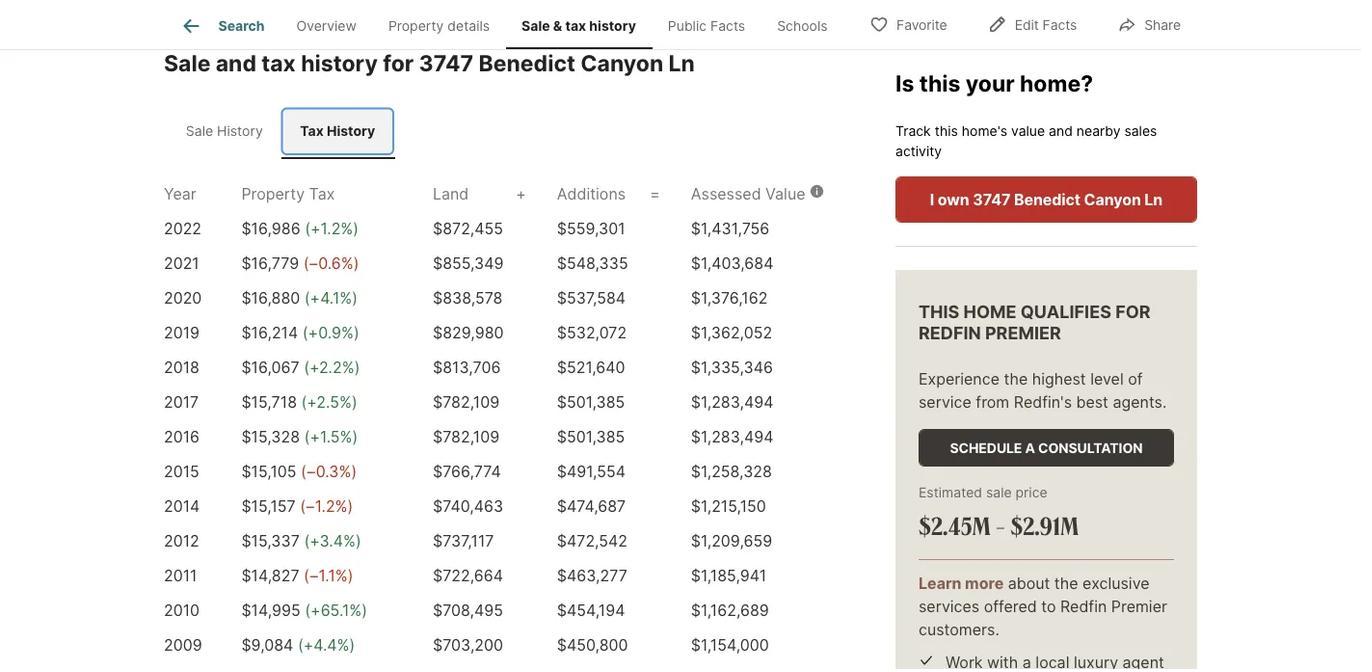 Task type: describe. For each thing, give the bounding box(es) containing it.
history for tax history
[[327, 123, 375, 140]]

is
[[896, 69, 914, 96]]

0 horizontal spatial canyon
[[581, 50, 664, 77]]

additions
[[557, 185, 626, 203]]

(+1.5%)
[[304, 428, 358, 446]]

for
[[1116, 301, 1151, 322]]

$532,072
[[557, 323, 627, 342]]

2019
[[164, 323, 200, 342]]

facts for edit facts
[[1043, 17, 1077, 33]]

consultation
[[1038, 439, 1143, 456]]

history for sale history
[[217, 123, 263, 140]]

the for from
[[1004, 369, 1028, 388]]

the for redfin
[[1055, 573, 1079, 592]]

$15,718 (+2.5%)
[[241, 393, 357, 412]]

price
[[1016, 484, 1048, 500]]

learn
[[919, 573, 962, 592]]

to
[[1042, 597, 1056, 615]]

$1,283,494 for $15,328 (+1.5%)
[[691, 428, 774, 446]]

activity
[[896, 142, 942, 159]]

(+65.1%)
[[305, 601, 368, 620]]

share button
[[1101, 4, 1198, 44]]

$15,105
[[241, 462, 297, 481]]

history for and
[[301, 50, 378, 77]]

schools
[[777, 18, 828, 34]]

$548,335
[[557, 254, 628, 273]]

(+2.2%)
[[304, 358, 360, 377]]

$737,117
[[433, 532, 494, 551]]

this home qualifies for redfin premier
[[919, 301, 1151, 344]]

(+4.1%)
[[305, 289, 358, 308]]

and inside track this home's value and nearby sales activity
[[1049, 122, 1073, 139]]

$740,463
[[433, 497, 503, 516]]

tax for and
[[262, 50, 296, 77]]

$491,554
[[557, 462, 626, 481]]

$521,640
[[557, 358, 625, 377]]

$1,162,689
[[691, 601, 769, 620]]

$559,301
[[557, 219, 625, 238]]

(−0.6%)
[[303, 254, 359, 273]]

$15,328 (+1.5%)
[[241, 428, 358, 446]]

favorite button
[[853, 4, 964, 44]]

sale history tab
[[168, 108, 281, 156]]

$501,385 for (+1.5%)
[[557, 428, 625, 446]]

sale for sale history
[[186, 123, 213, 140]]

property details
[[388, 18, 490, 34]]

$16,067
[[241, 358, 300, 377]]

redfin
[[1061, 597, 1107, 615]]

$16,880
[[241, 289, 300, 308]]

service
[[919, 392, 972, 411]]

ln inside i own 3747 benedict canyon ln button
[[1145, 190, 1163, 209]]

search link
[[180, 14, 265, 38]]

year
[[164, 185, 196, 203]]

$15,328
[[241, 428, 300, 446]]

$450,800
[[557, 636, 628, 655]]

i own 3747 benedict canyon ln
[[930, 190, 1163, 209]]

$15,337 (+3.4%)
[[241, 532, 361, 551]]

2009
[[164, 636, 202, 655]]

about the exclusive services offered to redfin premier customers.
[[919, 573, 1168, 639]]

$872,455
[[433, 219, 503, 238]]

public facts
[[668, 18, 745, 34]]

$1,215,150
[[691, 497, 766, 516]]

$855,349
[[433, 254, 504, 273]]

(+0.9%)
[[303, 323, 359, 342]]

sale
[[986, 484, 1012, 500]]

$14,827 (−1.1%)
[[241, 566, 353, 585]]

0 vertical spatial and
[[216, 50, 256, 77]]

2017
[[164, 393, 199, 412]]

$1,362,052
[[691, 323, 772, 342]]

track this home's value and nearby sales activity
[[896, 122, 1157, 159]]

(−0.3%)
[[301, 462, 357, 481]]

$16,214
[[241, 323, 298, 342]]

estimated sale price $2.45m – $2.91m
[[919, 484, 1079, 541]]

for
[[383, 50, 414, 77]]

$537,584
[[557, 289, 626, 308]]

best
[[1077, 392, 1109, 411]]

property for property details
[[388, 18, 444, 34]]

tab list containing search
[[164, 0, 859, 49]]

sale & tax history tab
[[506, 3, 652, 49]]

tax history tab
[[281, 108, 394, 156]]

schools tab
[[761, 3, 844, 49]]

benedict inside i own 3747 benedict canyon ln button
[[1014, 190, 1081, 209]]

2021
[[164, 254, 199, 273]]

agents.
[[1113, 392, 1167, 411]]

property for property tax
[[241, 185, 305, 203]]

$14,995
[[241, 601, 301, 620]]

2011
[[164, 566, 197, 585]]

tax inside tab
[[300, 123, 324, 140]]

$722,664
[[433, 566, 503, 585]]

of
[[1128, 369, 1143, 388]]

edit facts
[[1015, 17, 1077, 33]]

$14,995 (+65.1%)
[[241, 601, 368, 620]]

$782,109 for $15,328 (+1.5%)
[[433, 428, 500, 446]]

2010
[[164, 601, 200, 620]]

learn more link
[[919, 573, 1004, 592]]

canyon inside button
[[1084, 190, 1141, 209]]

experience
[[919, 369, 1000, 388]]

nearby
[[1077, 122, 1121, 139]]

i own 3747 benedict canyon ln button
[[896, 176, 1198, 222]]



Task type: locate. For each thing, give the bounding box(es) containing it.
0 vertical spatial the
[[1004, 369, 1028, 388]]

0 vertical spatial 3747
[[419, 50, 474, 77]]

i
[[930, 190, 935, 209]]

1 vertical spatial ln
[[1145, 190, 1163, 209]]

2 $1,283,494 from the top
[[691, 428, 774, 446]]

redfin's
[[1014, 392, 1072, 411]]

sale
[[522, 18, 550, 34], [164, 50, 211, 77], [186, 123, 213, 140]]

1 horizontal spatial 3747
[[973, 190, 1011, 209]]

facts right 'edit'
[[1043, 17, 1077, 33]]

$16,986 (+1.2%)
[[241, 219, 359, 238]]

the inside the experience the highest level of service from redfin's best agents.
[[1004, 369, 1028, 388]]

1 vertical spatial $782,109
[[433, 428, 500, 446]]

$501,385 for (+2.5%)
[[557, 393, 625, 412]]

history for &
[[589, 18, 636, 34]]

1 vertical spatial the
[[1055, 573, 1079, 592]]

search
[[218, 18, 265, 34]]

0 vertical spatial $501,385
[[557, 393, 625, 412]]

this right track
[[935, 122, 958, 139]]

home?
[[1020, 69, 1094, 96]]

$15,718
[[241, 393, 297, 412]]

$15,337
[[241, 532, 300, 551]]

tax up (+1.2%)
[[309, 185, 335, 203]]

facts for public facts
[[711, 18, 745, 34]]

sale down search link
[[164, 50, 211, 77]]

3747 inside button
[[973, 190, 1011, 209]]

$16,067 (+2.2%)
[[241, 358, 360, 377]]

this
[[920, 69, 961, 96], [935, 122, 958, 139]]

3747 right own
[[973, 190, 1011, 209]]

$703,200
[[433, 636, 503, 655]]

$472,542
[[557, 532, 628, 551]]

the up "redfin"
[[1055, 573, 1079, 592]]

2 $501,385 from the top
[[557, 428, 625, 446]]

canyon
[[581, 50, 664, 77], [1084, 190, 1141, 209]]

the
[[1004, 369, 1028, 388], [1055, 573, 1079, 592]]

1 vertical spatial tab list
[[164, 104, 398, 160]]

property inside tab
[[388, 18, 444, 34]]

edit facts button
[[972, 4, 1094, 44]]

0 horizontal spatial history
[[301, 50, 378, 77]]

$474,687
[[557, 497, 626, 516]]

(−1.1%)
[[304, 566, 353, 585]]

1 vertical spatial sale
[[164, 50, 211, 77]]

0 vertical spatial tax
[[300, 123, 324, 140]]

1 history from the left
[[217, 123, 263, 140]]

$501,385 up $491,554
[[557, 428, 625, 446]]

$9,084
[[241, 636, 293, 655]]

1 horizontal spatial tax
[[565, 18, 586, 34]]

schedule
[[950, 439, 1022, 456]]

1 vertical spatial this
[[935, 122, 958, 139]]

$1,154,000
[[691, 636, 769, 655]]

2 tab list from the top
[[164, 104, 398, 160]]

a
[[1025, 439, 1035, 456]]

1 horizontal spatial history
[[589, 18, 636, 34]]

2020
[[164, 289, 202, 308]]

history right &
[[589, 18, 636, 34]]

facts inside "button"
[[1043, 17, 1077, 33]]

$15,105 (−0.3%)
[[241, 462, 357, 481]]

facts inside tab
[[711, 18, 745, 34]]

tax
[[565, 18, 586, 34], [262, 50, 296, 77]]

this for your
[[920, 69, 961, 96]]

the inside about the exclusive services offered to redfin premier customers.
[[1055, 573, 1079, 592]]

property up sale and tax history for 3747 benedict canyon ln
[[388, 18, 444, 34]]

benedict down track this home's value and nearby sales activity
[[1014, 190, 1081, 209]]

$838,578
[[433, 289, 503, 308]]

land
[[433, 185, 469, 203]]

0 vertical spatial property
[[388, 18, 444, 34]]

value
[[766, 185, 806, 203]]

1 vertical spatial benedict
[[1014, 190, 1081, 209]]

(−1.2%)
[[300, 497, 353, 516]]

0 horizontal spatial and
[[216, 50, 256, 77]]

this inside track this home's value and nearby sales activity
[[935, 122, 958, 139]]

1 vertical spatial and
[[1049, 122, 1073, 139]]

$9,084 (+4.4%)
[[241, 636, 355, 655]]

1 vertical spatial property
[[241, 185, 305, 203]]

1 vertical spatial canyon
[[1084, 190, 1141, 209]]

$2.91m
[[1011, 509, 1079, 541]]

0 horizontal spatial property
[[241, 185, 305, 203]]

0 vertical spatial history
[[589, 18, 636, 34]]

and right value
[[1049, 122, 1073, 139]]

premier
[[1112, 597, 1168, 615]]

1 horizontal spatial history
[[327, 123, 375, 140]]

0 horizontal spatial benedict
[[479, 50, 576, 77]]

0 horizontal spatial history
[[217, 123, 263, 140]]

sale inside 'tab'
[[522, 18, 550, 34]]

(+4.4%)
[[298, 636, 355, 655]]

1 $1,283,494 from the top
[[691, 393, 774, 412]]

facts
[[1043, 17, 1077, 33], [711, 18, 745, 34]]

$15,157 (−1.2%)
[[241, 497, 353, 516]]

1 vertical spatial history
[[301, 50, 378, 77]]

1 horizontal spatial facts
[[1043, 17, 1077, 33]]

and down "search"
[[216, 50, 256, 77]]

tax inside 'tab'
[[565, 18, 586, 34]]

3747
[[419, 50, 474, 77], [973, 190, 1011, 209]]

property details tab
[[373, 3, 506, 49]]

tab list
[[164, 0, 859, 49], [164, 104, 398, 160]]

0 vertical spatial benedict
[[479, 50, 576, 77]]

$782,109 up $766,774
[[433, 428, 500, 446]]

2018
[[164, 358, 200, 377]]

$1,283,494 down $1,335,346
[[691, 393, 774, 412]]

1 vertical spatial tax
[[309, 185, 335, 203]]

0 vertical spatial canyon
[[581, 50, 664, 77]]

1 vertical spatial tax
[[262, 50, 296, 77]]

experience the highest level of service from redfin's best agents.
[[919, 369, 1167, 411]]

1 horizontal spatial canyon
[[1084, 190, 1141, 209]]

this for home's
[[935, 122, 958, 139]]

sale and tax history for 3747 benedict canyon ln
[[164, 50, 695, 77]]

2014
[[164, 497, 200, 516]]

$16,214 (+0.9%)
[[241, 323, 359, 342]]

the up from
[[1004, 369, 1028, 388]]

and
[[216, 50, 256, 77], [1049, 122, 1073, 139]]

&
[[553, 18, 562, 34]]

tax up 'property tax'
[[300, 123, 324, 140]]

sale & tax history
[[522, 18, 636, 34]]

2 $782,109 from the top
[[433, 428, 500, 446]]

1 horizontal spatial the
[[1055, 573, 1079, 592]]

sale left &
[[522, 18, 550, 34]]

0 vertical spatial tax
[[565, 18, 586, 34]]

redfin
[[919, 322, 981, 344]]

0 vertical spatial this
[[920, 69, 961, 96]]

sale inside tab
[[186, 123, 213, 140]]

$501,385 down $521,640 on the bottom
[[557, 393, 625, 412]]

your
[[966, 69, 1015, 96]]

1 tab list from the top
[[164, 0, 859, 49]]

0 vertical spatial sale
[[522, 18, 550, 34]]

home
[[964, 301, 1017, 322]]

overview tab
[[281, 3, 373, 49]]

sale up year
[[186, 123, 213, 140]]

this
[[919, 301, 960, 322]]

$454,194
[[557, 601, 625, 620]]

tax right &
[[565, 18, 586, 34]]

$15,157
[[241, 497, 296, 516]]

1 $501,385 from the top
[[557, 393, 625, 412]]

$1,283,494 up $1,258,328 at the bottom right
[[691, 428, 774, 446]]

own
[[938, 190, 970, 209]]

level
[[1091, 369, 1124, 388]]

canyon down sale & tax history 'tab'
[[581, 50, 664, 77]]

1 vertical spatial 3747
[[973, 190, 1011, 209]]

$782,109 down "$813,706"
[[433, 393, 500, 412]]

$782,109 for $15,718 (+2.5%)
[[433, 393, 500, 412]]

customers.
[[919, 620, 1000, 639]]

learn more
[[919, 573, 1004, 592]]

+
[[516, 185, 526, 203]]

2 history from the left
[[327, 123, 375, 140]]

benedict down &
[[479, 50, 576, 77]]

0 horizontal spatial the
[[1004, 369, 1028, 388]]

1 horizontal spatial property
[[388, 18, 444, 34]]

1 horizontal spatial and
[[1049, 122, 1073, 139]]

premier
[[985, 322, 1061, 344]]

services
[[919, 597, 980, 615]]

ln down public
[[669, 50, 695, 77]]

ln down 'sales'
[[1145, 190, 1163, 209]]

property
[[388, 18, 444, 34], [241, 185, 305, 203]]

sale for sale and tax history for 3747 benedict canyon ln
[[164, 50, 211, 77]]

tax for &
[[565, 18, 586, 34]]

2012
[[164, 532, 199, 551]]

2 vertical spatial sale
[[186, 123, 213, 140]]

$813,706
[[433, 358, 501, 377]]

this right is
[[920, 69, 961, 96]]

canyon down nearby
[[1084, 190, 1141, 209]]

1 $782,109 from the top
[[433, 393, 500, 412]]

history down the overview "tab"
[[301, 50, 378, 77]]

overview
[[296, 18, 357, 34]]

0 vertical spatial $782,109
[[433, 393, 500, 412]]

schedule a consultation
[[950, 439, 1143, 456]]

public facts tab
[[652, 3, 761, 49]]

0 vertical spatial $1,283,494
[[691, 393, 774, 412]]

0 horizontal spatial facts
[[711, 18, 745, 34]]

(+2.5%)
[[301, 393, 357, 412]]

tax down "search"
[[262, 50, 296, 77]]

1 vertical spatial $1,283,494
[[691, 428, 774, 446]]

history
[[217, 123, 263, 140], [327, 123, 375, 140]]

sale for sale & tax history
[[522, 18, 550, 34]]

$1,431,756
[[691, 219, 770, 238]]

1 vertical spatial $501,385
[[557, 428, 625, 446]]

schedule a consultation button
[[919, 429, 1174, 466]]

$1,283,494 for $15,718 (+2.5%)
[[691, 393, 774, 412]]

history inside 'tab'
[[589, 18, 636, 34]]

facts right public
[[711, 18, 745, 34]]

tab list containing sale history
[[164, 104, 398, 160]]

about
[[1008, 573, 1050, 592]]

more
[[965, 573, 1004, 592]]

1 horizontal spatial benedict
[[1014, 190, 1081, 209]]

0 horizontal spatial 3747
[[419, 50, 474, 77]]

tax
[[300, 123, 324, 140], [309, 185, 335, 203]]

$501,385
[[557, 393, 625, 412], [557, 428, 625, 446]]

$829,980
[[433, 323, 504, 342]]

2022
[[164, 219, 202, 238]]

3747 down property details tab in the left top of the page
[[419, 50, 474, 77]]

$766,774
[[433, 462, 501, 481]]

0 horizontal spatial tax
[[262, 50, 296, 77]]

0 vertical spatial tab list
[[164, 0, 859, 49]]

1 horizontal spatial ln
[[1145, 190, 1163, 209]]

=
[[650, 185, 660, 203]]

home's
[[962, 122, 1008, 139]]

0 vertical spatial ln
[[669, 50, 695, 77]]

$1,258,328
[[691, 462, 772, 481]]

property up $16,986 on the left of the page
[[241, 185, 305, 203]]

estimated
[[919, 484, 983, 500]]

0 horizontal spatial ln
[[669, 50, 695, 77]]



Task type: vqa. For each thing, say whether or not it's contained in the screenshot.
the top Canyon
yes



